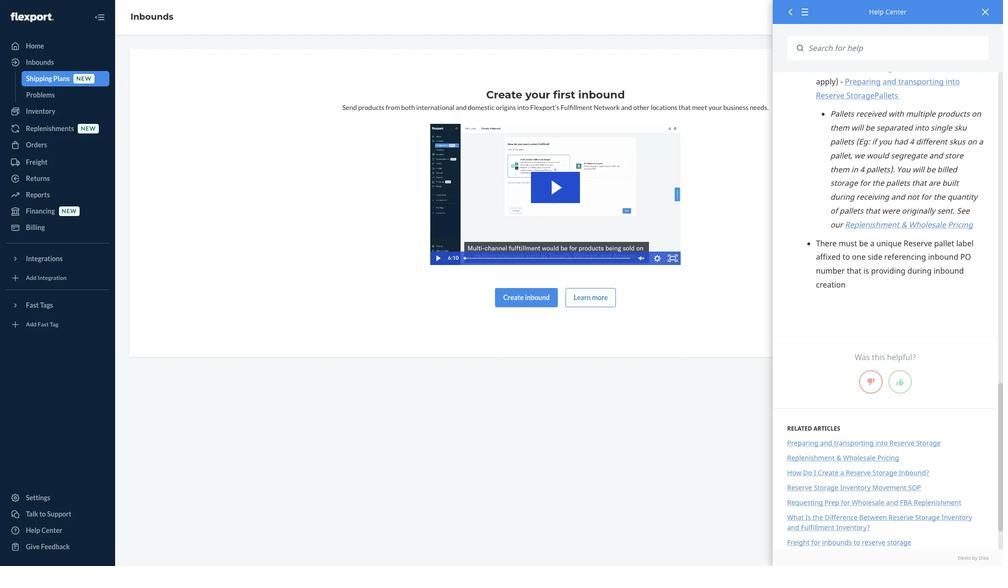 Task type: vqa. For each thing, say whether or not it's contained in the screenshot.
CREATE BUNDLE
no



Task type: locate. For each thing, give the bounding box(es) containing it.
related articles
[[788, 424, 841, 432]]

create
[[487, 88, 523, 101], [504, 293, 524, 301], [819, 468, 839, 477]]

1 horizontal spatial inbounds
[[131, 12, 174, 22]]

add down fast tags
[[26, 321, 37, 328]]

1 horizontal spatial for
[[842, 498, 851, 507]]

orders
[[26, 141, 47, 149]]

video thumbnail image
[[431, 124, 681, 265], [431, 124, 681, 265]]

inbound inside button
[[525, 293, 550, 301]]

reports
[[26, 191, 50, 199]]

add
[[26, 274, 37, 282], [26, 321, 37, 328]]

inventory up elevio in the bottom of the page
[[942, 513, 973, 522]]

1 vertical spatial your
[[709, 103, 723, 111]]

1 vertical spatial add
[[26, 321, 37, 328]]

1 vertical spatial center
[[42, 526, 62, 534]]

settings link
[[6, 490, 109, 506]]

new for financing
[[62, 208, 77, 215]]

talk
[[26, 510, 38, 518]]

0 horizontal spatial freight
[[26, 158, 48, 166]]

network
[[594, 103, 620, 111]]

articles
[[814, 424, 841, 432]]

products
[[359, 103, 385, 111]]

0 horizontal spatial inventory
[[26, 107, 55, 115]]

to right talk
[[39, 510, 46, 518]]

0 horizontal spatial replenishment
[[788, 453, 835, 462]]

1 horizontal spatial fulfillment
[[802, 523, 835, 532]]

replenishment & wholesale pricing
[[788, 453, 900, 462]]

from
[[386, 103, 400, 111]]

1 vertical spatial inbounds link
[[6, 55, 109, 70]]

video element
[[431, 124, 681, 265]]

add left integration at the top of page
[[26, 274, 37, 282]]

1 horizontal spatial to
[[854, 538, 861, 547]]

0 vertical spatial add
[[26, 274, 37, 282]]

1 horizontal spatial inbounds link
[[131, 12, 174, 22]]

replenishment up "do"
[[788, 453, 835, 462]]

what
[[788, 513, 805, 522]]

and inside the what is the difference between reserve storage inventory and fulfillment inventory?
[[788, 523, 800, 532]]

0 horizontal spatial to
[[39, 510, 46, 518]]

help center
[[870, 7, 908, 16], [26, 526, 62, 534]]

0 vertical spatial for
[[842, 498, 851, 507]]

storage
[[917, 438, 942, 447], [873, 468, 898, 477], [815, 483, 839, 492], [916, 513, 941, 522]]

2 vertical spatial create
[[819, 468, 839, 477]]

pricing
[[878, 453, 900, 462]]

help center up give feedback
[[26, 526, 62, 534]]

other
[[634, 103, 650, 111]]

talk to support button
[[6, 507, 109, 522]]

create inside button
[[504, 293, 524, 301]]

help up search search box
[[870, 7, 885, 16]]

fulfillment
[[561, 103, 593, 111], [802, 523, 835, 532]]

Search search field
[[804, 36, 990, 60]]

reserve
[[890, 438, 915, 447], [847, 468, 872, 477], [788, 483, 813, 492], [889, 513, 914, 522]]

1 vertical spatial fulfillment
[[802, 523, 835, 532]]

1 vertical spatial inbound
[[525, 293, 550, 301]]

center inside help center link
[[42, 526, 62, 534]]

create for inbound
[[504, 293, 524, 301]]

to
[[39, 510, 46, 518], [854, 538, 861, 547]]

1 vertical spatial help center
[[26, 526, 62, 534]]

2 add from the top
[[26, 321, 37, 328]]

to inside talk to support 'button'
[[39, 510, 46, 518]]

inbound left learn
[[525, 293, 550, 301]]

replenishment
[[788, 453, 835, 462], [915, 498, 962, 507]]

0 vertical spatial into
[[518, 103, 529, 111]]

0 vertical spatial your
[[526, 88, 551, 101]]

0 vertical spatial to
[[39, 510, 46, 518]]

0 vertical spatial inbounds
[[131, 12, 174, 22]]

learn more
[[574, 293, 608, 301]]

both
[[402, 103, 415, 111]]

0 vertical spatial center
[[886, 7, 908, 16]]

replenishment down "sop"
[[915, 498, 962, 507]]

returns link
[[6, 171, 109, 186]]

your
[[526, 88, 551, 101], [709, 103, 723, 111]]

inbounds link
[[131, 12, 174, 22], [6, 55, 109, 70]]

into right origins
[[518, 103, 529, 111]]

inventory inside the what is the difference between reserve storage inventory and fulfillment inventory?
[[942, 513, 973, 522]]

0 horizontal spatial your
[[526, 88, 551, 101]]

into up pricing
[[876, 438, 889, 447]]

add fast tag link
[[6, 317, 109, 332]]

by
[[973, 554, 978, 561]]

0 vertical spatial new
[[76, 75, 92, 82]]

0 vertical spatial help center
[[870, 7, 908, 16]]

what is the difference between reserve storage inventory and fulfillment inventory?
[[788, 513, 973, 532]]

inbound?
[[900, 468, 930, 477]]

1 vertical spatial for
[[812, 538, 821, 547]]

0 vertical spatial fast
[[26, 301, 39, 309]]

storage down pricing
[[873, 468, 898, 477]]

reserve down the how
[[788, 483, 813, 492]]

help center up search search box
[[870, 7, 908, 16]]

reserve down the fba
[[889, 513, 914, 522]]

elevio by dixa link
[[788, 554, 990, 561]]

freight
[[26, 158, 48, 166], [788, 538, 810, 547]]

center down talk to support
[[42, 526, 62, 534]]

for
[[842, 498, 851, 507], [812, 538, 821, 547]]

0 horizontal spatial inbound
[[525, 293, 550, 301]]

first
[[554, 88, 576, 101]]

help center inside help center link
[[26, 526, 62, 534]]

flexport's
[[531, 103, 560, 111]]

freight up returns
[[26, 158, 48, 166]]

this
[[873, 352, 886, 362]]

inbound inside create your first inbound send products from both international and domestic origins into flexport's fulfillment network and other locations that meet your business needs.
[[579, 88, 625, 101]]

billing link
[[6, 220, 109, 235]]

1 vertical spatial to
[[854, 538, 861, 547]]

inventory down problems
[[26, 107, 55, 115]]

talk to support
[[26, 510, 71, 518]]

1 horizontal spatial replenishment
[[915, 498, 962, 507]]

2 vertical spatial inventory
[[942, 513, 973, 522]]

origins
[[496, 103, 516, 111]]

reserve up reserve storage inventory movement sop
[[847, 468, 872, 477]]

into inside create your first inbound send products from both international and domestic origins into flexport's fulfillment network and other locations that meet your business needs.
[[518, 103, 529, 111]]

international
[[417, 103, 455, 111]]

freight for freight for inbounds to reserve storage
[[788, 538, 810, 547]]

give feedback
[[26, 543, 70, 551]]

inbound up network on the top of the page
[[579, 88, 625, 101]]

center
[[886, 7, 908, 16], [42, 526, 62, 534]]

fast left tags
[[26, 301, 39, 309]]

for left the "inbounds"
[[812, 538, 821, 547]]

movement
[[873, 483, 907, 492]]

1 horizontal spatial freight
[[788, 538, 810, 547]]

1 vertical spatial replenishment
[[915, 498, 962, 507]]

fast tags
[[26, 301, 53, 309]]

2 vertical spatial new
[[62, 208, 77, 215]]

prep
[[825, 498, 840, 507]]

freight down the what on the bottom of page
[[788, 538, 810, 547]]

0 vertical spatial inbounds link
[[131, 12, 174, 22]]

1 vertical spatial help
[[26, 526, 40, 534]]

new for shipping plans
[[76, 75, 92, 82]]

inventory?
[[837, 523, 871, 532]]

0 vertical spatial create
[[487, 88, 523, 101]]

help
[[870, 7, 885, 16], [26, 526, 40, 534]]

between
[[860, 513, 888, 522]]

your right meet
[[709, 103, 723, 111]]

for right prep
[[842, 498, 851, 507]]

1 horizontal spatial help
[[870, 7, 885, 16]]

0 horizontal spatial help center
[[26, 526, 62, 534]]

give
[[26, 543, 40, 551]]

create inside create your first inbound send products from both international and domestic origins into flexport's fulfillment network and other locations that meet your business needs.
[[487, 88, 523, 101]]

new right plans
[[76, 75, 92, 82]]

help up the give
[[26, 526, 40, 534]]

new up 'orders' link
[[81, 125, 96, 132]]

0 horizontal spatial center
[[42, 526, 62, 534]]

inventory down how do i create a reserve storage inbound?
[[841, 483, 871, 492]]

1 horizontal spatial inbound
[[579, 88, 625, 101]]

1 vertical spatial freight
[[788, 538, 810, 547]]

storage down "sop"
[[916, 513, 941, 522]]

feedback
[[41, 543, 70, 551]]

0 horizontal spatial into
[[518, 103, 529, 111]]

and down the what on the bottom of page
[[788, 523, 800, 532]]

wholesale up how do i create a reserve storage inbound?
[[844, 453, 876, 462]]

your up flexport's in the top of the page
[[526, 88, 551, 101]]

transporting
[[835, 438, 874, 447]]

problems
[[26, 91, 55, 99]]

0 horizontal spatial inbounds
[[26, 58, 54, 66]]

add for add fast tag
[[26, 321, 37, 328]]

fast
[[26, 301, 39, 309], [38, 321, 49, 328]]

0 vertical spatial wholesale
[[844, 453, 876, 462]]

1 vertical spatial into
[[876, 438, 889, 447]]

elevio by dixa
[[959, 554, 990, 561]]

and
[[456, 103, 467, 111], [622, 103, 633, 111], [821, 438, 833, 447], [887, 498, 899, 507], [788, 523, 800, 532]]

0 horizontal spatial inbounds link
[[6, 55, 109, 70]]

1 horizontal spatial inventory
[[841, 483, 871, 492]]

shipping plans
[[26, 74, 70, 83]]

financing
[[26, 207, 55, 215]]

inbounds
[[823, 538, 853, 547]]

0 vertical spatial inventory
[[26, 107, 55, 115]]

preparing
[[788, 438, 819, 447]]

center up search search box
[[886, 7, 908, 16]]

helpful?
[[888, 352, 917, 362]]

0 vertical spatial inbound
[[579, 88, 625, 101]]

reports link
[[6, 187, 109, 203]]

plans
[[53, 74, 70, 83]]

0 vertical spatial fulfillment
[[561, 103, 593, 111]]

wholesale up between
[[853, 498, 885, 507]]

1 add from the top
[[26, 274, 37, 282]]

1 vertical spatial create
[[504, 293, 524, 301]]

inbounds
[[131, 12, 174, 22], [26, 58, 54, 66]]

1 vertical spatial new
[[81, 125, 96, 132]]

flexport logo image
[[11, 12, 54, 22]]

tags
[[40, 301, 53, 309]]

storage up prep
[[815, 483, 839, 492]]

to down 'inventory?' on the bottom of the page
[[854, 538, 861, 547]]

fulfillment down first
[[561, 103, 593, 111]]

and left the fba
[[887, 498, 899, 507]]

new down the reports link
[[62, 208, 77, 215]]

and down articles
[[821, 438, 833, 447]]

fulfillment down the
[[802, 523, 835, 532]]

2 horizontal spatial inventory
[[942, 513, 973, 522]]

0 horizontal spatial fulfillment
[[561, 103, 593, 111]]

a
[[841, 468, 845, 477]]

1 horizontal spatial into
[[876, 438, 889, 447]]

close navigation image
[[94, 12, 106, 23]]

fast left tag
[[38, 321, 49, 328]]

and left domestic
[[456, 103, 467, 111]]

0 vertical spatial freight
[[26, 158, 48, 166]]

how
[[788, 468, 802, 477]]



Task type: describe. For each thing, give the bounding box(es) containing it.
learn more button
[[566, 288, 617, 307]]

1 vertical spatial fast
[[38, 321, 49, 328]]

storage up inbound?
[[917, 438, 942, 447]]

do
[[804, 468, 813, 477]]

shipping
[[26, 74, 52, 83]]

home link
[[6, 38, 109, 54]]

send
[[343, 103, 357, 111]]

integrations
[[26, 254, 63, 263]]

add integration
[[26, 274, 67, 282]]

help center link
[[6, 523, 109, 538]]

add integration link
[[6, 270, 109, 286]]

reserve
[[863, 538, 886, 547]]

sop
[[909, 483, 922, 492]]

1 horizontal spatial center
[[886, 7, 908, 16]]

integrations button
[[6, 251, 109, 266]]

freight for inbounds to reserve storage
[[788, 538, 912, 547]]

billing
[[26, 223, 45, 231]]

&
[[837, 453, 842, 462]]

dixa
[[980, 554, 990, 561]]

requesting
[[788, 498, 824, 507]]

add fast tag
[[26, 321, 59, 328]]

fulfillment inside create your first inbound send products from both international and domestic origins into flexport's fulfillment network and other locations that meet your business needs.
[[561, 103, 593, 111]]

1 vertical spatial inventory
[[841, 483, 871, 492]]

how do i create a reserve storage inbound?
[[788, 468, 930, 477]]

elevio
[[959, 554, 972, 561]]

storage inside the what is the difference between reserve storage inventory and fulfillment inventory?
[[916, 513, 941, 522]]

inventory link
[[6, 104, 109, 119]]

is
[[806, 513, 812, 522]]

that
[[679, 103, 691, 111]]

create your first inbound send products from both international and domestic origins into flexport's fulfillment network and other locations that meet your business needs.
[[343, 88, 769, 111]]

more
[[593, 293, 608, 301]]

home
[[26, 42, 44, 50]]

returns
[[26, 174, 50, 182]]

i
[[815, 468, 817, 477]]

requesting prep for wholesale and fba replenishment
[[788, 498, 962, 507]]

reserve up pricing
[[890, 438, 915, 447]]

reserve storage inventory movement sop
[[788, 483, 922, 492]]

1 horizontal spatial help center
[[870, 7, 908, 16]]

needs.
[[750, 103, 769, 111]]

fulfillment inside the what is the difference between reserve storage inventory and fulfillment inventory?
[[802, 523, 835, 532]]

and left other
[[622, 103, 633, 111]]

create inbound
[[504, 293, 550, 301]]

0 vertical spatial replenishment
[[788, 453, 835, 462]]

1 vertical spatial inbounds
[[26, 58, 54, 66]]

create inbound button
[[495, 288, 558, 307]]

freight link
[[6, 155, 109, 170]]

add for add integration
[[26, 274, 37, 282]]

difference
[[826, 513, 858, 522]]

tag
[[50, 321, 59, 328]]

create for your
[[487, 88, 523, 101]]

1 horizontal spatial your
[[709, 103, 723, 111]]

0 horizontal spatial help
[[26, 526, 40, 534]]

replenishments
[[26, 124, 74, 133]]

preparing and transporting into reserve storage
[[788, 438, 942, 447]]

1 vertical spatial wholesale
[[853, 498, 885, 507]]

0 horizontal spatial for
[[812, 538, 821, 547]]

fast tags button
[[6, 298, 109, 313]]

domestic
[[468, 103, 495, 111]]

fba
[[901, 498, 913, 507]]

give feedback button
[[6, 539, 109, 555]]

learn
[[574, 293, 591, 301]]

storage
[[888, 538, 912, 547]]

related
[[788, 424, 813, 432]]

reserve inside the what is the difference between reserve storage inventory and fulfillment inventory?
[[889, 513, 914, 522]]

support
[[47, 510, 71, 518]]

the
[[813, 513, 824, 522]]

integration
[[38, 274, 67, 282]]

was
[[856, 352, 871, 362]]

locations
[[651, 103, 678, 111]]

business
[[724, 103, 749, 111]]

orders link
[[6, 137, 109, 153]]

new for replenishments
[[81, 125, 96, 132]]

problems link
[[21, 87, 109, 103]]

meet
[[693, 103, 708, 111]]

0 vertical spatial help
[[870, 7, 885, 16]]

freight for freight
[[26, 158, 48, 166]]

settings
[[26, 494, 50, 502]]

fast inside dropdown button
[[26, 301, 39, 309]]



